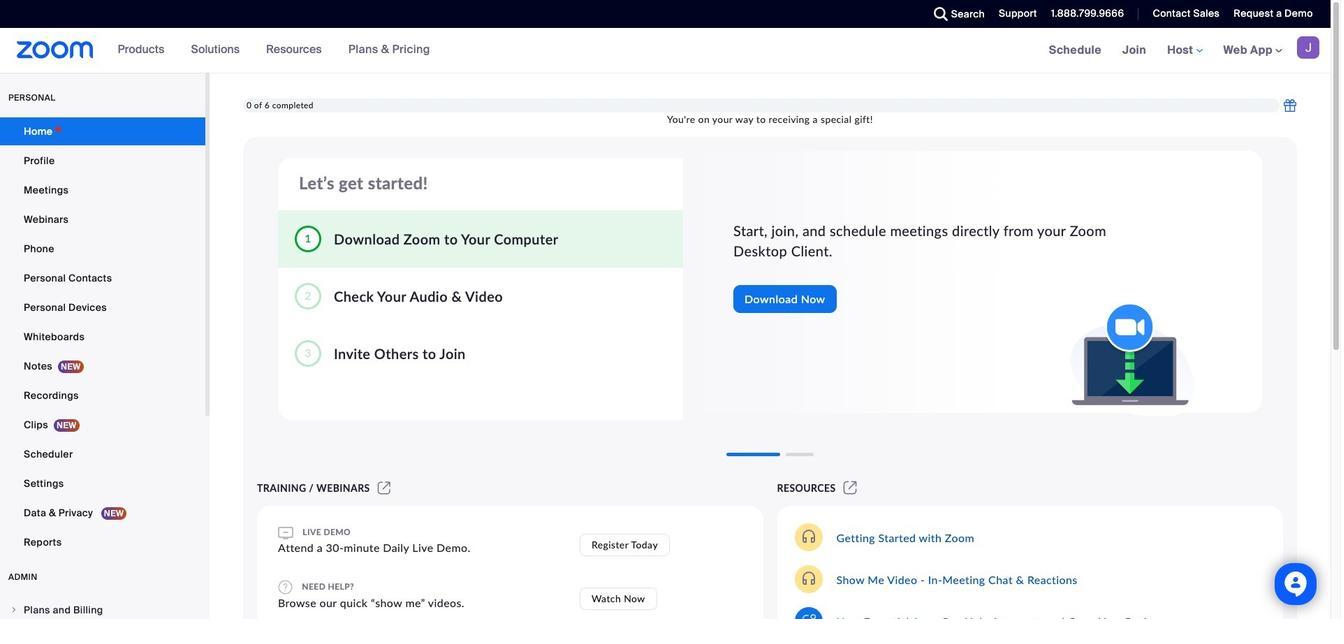 Task type: describe. For each thing, give the bounding box(es) containing it.
product information navigation
[[107, 28, 441, 73]]

window new image
[[842, 482, 859, 494]]



Task type: locate. For each thing, give the bounding box(es) containing it.
profile picture image
[[1298, 36, 1320, 59]]

window new image
[[376, 482, 393, 494]]

zoom logo image
[[17, 41, 93, 59]]

right image
[[10, 606, 18, 614]]

menu item
[[0, 597, 205, 619]]

banner
[[0, 28, 1331, 73]]

meetings navigation
[[1039, 28, 1331, 73]]

personal menu menu
[[0, 117, 205, 558]]



Task type: vqa. For each thing, say whether or not it's contained in the screenshot.
right WINDOW NEW image
yes



